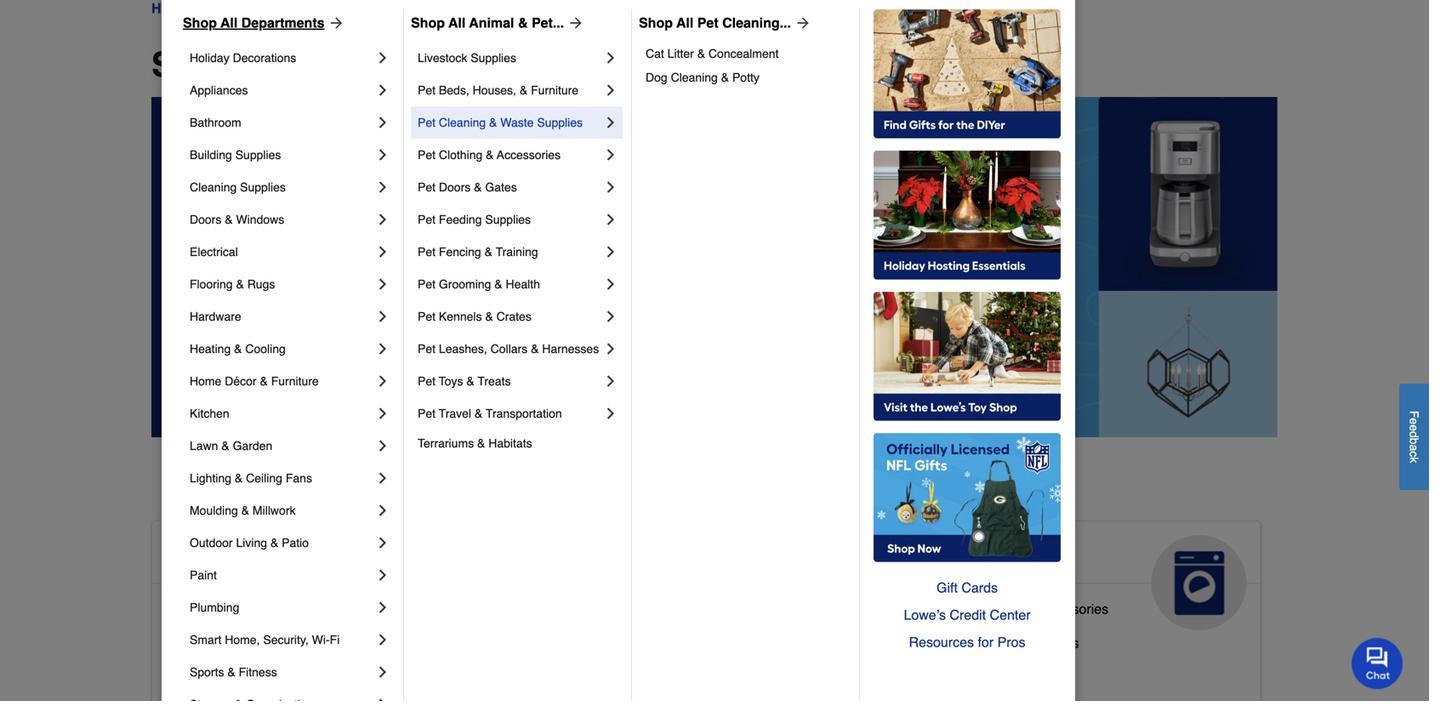 Task type: vqa. For each thing, say whether or not it's contained in the screenshot.
Cat
yes



Task type: describe. For each thing, give the bounding box(es) containing it.
cleaning for pet
[[439, 116, 486, 129]]

officially licensed n f l gifts. shop now. image
[[874, 433, 1061, 562]]

& inside lighting & ceiling fans link
[[235, 471, 243, 485]]

chevron right image for pet feeding supplies
[[602, 211, 619, 228]]

& inside flooring & rugs link
[[236, 277, 244, 291]]

training
[[496, 245, 538, 259]]

supplies inside "pet cleaning & waste supplies" link
[[537, 116, 583, 129]]

& inside moulding & millwork link
[[241, 504, 249, 517]]

pet for pet beds, houses, & furniture link to the bottom
[[545, 662, 565, 678]]

pet toys & treats
[[418, 374, 511, 388]]

shop all departments link
[[183, 13, 345, 33]]

windows
[[236, 213, 284, 226]]

moulding & millwork link
[[190, 494, 374, 527]]

chevron right image for pet grooming & health
[[602, 276, 619, 293]]

accessible home image
[[394, 535, 489, 630]]

& inside doors & windows link
[[225, 213, 233, 226]]

visit the lowe's toy shop. image
[[874, 292, 1061, 421]]

lawn
[[190, 439, 218, 453]]

accessible bedroom
[[166, 635, 290, 651]]

chevron right image for lighting & ceiling fans
[[374, 470, 391, 487]]

1 horizontal spatial livestock
[[545, 628, 602, 644]]

0 vertical spatial livestock supplies link
[[418, 42, 602, 74]]

fans
[[286, 471, 312, 485]]

all for pet
[[677, 15, 694, 31]]

0 horizontal spatial appliances link
[[190, 74, 374, 106]]

living
[[236, 536, 267, 550]]

chevron right image for flooring & rugs
[[374, 276, 391, 293]]

doors & windows
[[190, 213, 284, 226]]

shop all departments
[[183, 15, 325, 31]]

outdoor living & patio
[[190, 536, 309, 550]]

pet doors & gates link
[[418, 171, 602, 203]]

chevron right image for plumbing
[[374, 599, 391, 616]]

chevron right image for pet clothing & accessories
[[602, 146, 619, 163]]

accessories for pet clothing & accessories
[[497, 148, 561, 162]]

chevron right image for outdoor living & patio
[[374, 534, 391, 551]]

& inside appliance parts & accessories link
[[1023, 601, 1032, 617]]

& inside 'outdoor living & patio' link
[[271, 536, 278, 550]]

pet...
[[532, 15, 564, 31]]

cat litter & concealment link
[[646, 42, 847, 66]]

waste
[[501, 116, 534, 129]]

feeding
[[439, 213, 482, 226]]

beverage & wine chillers link
[[924, 631, 1079, 665]]

bathroom link
[[190, 106, 374, 139]]

& inside pet fencing & training link
[[485, 245, 493, 259]]

dog cleaning & potty
[[646, 71, 760, 84]]

crates
[[497, 310, 532, 323]]

chevron right image for pet travel & transportation
[[602, 405, 619, 422]]

1 vertical spatial pet beds, houses, & furniture link
[[545, 658, 729, 693]]

terrariums
[[418, 436, 474, 450]]

electrical
[[190, 245, 238, 259]]

outdoor
[[190, 536, 233, 550]]

chevron right image for pet toys & treats
[[602, 373, 619, 390]]

ceiling
[[246, 471, 282, 485]]

harnesses
[[542, 342, 599, 356]]

pet fencing & training
[[418, 245, 538, 259]]

holiday decorations
[[190, 51, 296, 65]]

chevron right image for pet cleaning & waste supplies
[[602, 114, 619, 131]]

chevron right image for home décor & furniture
[[374, 373, 391, 390]]

accessible bathroom link
[[166, 597, 294, 631]]

decorations
[[233, 51, 296, 65]]

doors & windows link
[[190, 203, 374, 236]]

accessible for accessible bedroom
[[166, 635, 231, 651]]

animal & pet care image
[[773, 535, 868, 630]]

supplies down animal & pet care at left
[[606, 628, 658, 644]]

1 vertical spatial livestock supplies link
[[545, 624, 658, 658]]

& inside "beverage & wine chillers" link
[[986, 635, 995, 651]]

& inside pet kennels & crates link
[[485, 310, 493, 323]]

shop
[[151, 45, 237, 84]]

pet feeding supplies
[[418, 213, 531, 226]]

lowe's credit center
[[904, 607, 1031, 623]]

find gifts for the diyer. image
[[874, 9, 1061, 139]]

wi-
[[312, 633, 330, 647]]

arrow right image for shop all pet cleaning...
[[791, 14, 812, 31]]

dog
[[646, 71, 668, 84]]

litter
[[668, 47, 694, 60]]

cleaning for dog
[[671, 71, 718, 84]]

pet for topmost pet beds, houses, & furniture link
[[418, 83, 436, 97]]

all for animal
[[448, 15, 466, 31]]

2 e from the top
[[1408, 424, 1421, 431]]

plumbing link
[[190, 591, 374, 624]]

grooming
[[439, 277, 491, 291]]

chevron right image for bathroom
[[374, 114, 391, 131]]

chevron right image for sports & fitness
[[374, 664, 391, 681]]

home,
[[225, 633, 260, 647]]

supplies inside building supplies link
[[235, 148, 281, 162]]

beds, for topmost pet beds, houses, & furniture link
[[439, 83, 469, 97]]

cooling
[[245, 342, 286, 356]]

1 horizontal spatial appliances
[[924, 542, 1051, 569]]

parts
[[988, 601, 1019, 617]]

arrow right image for shop all departments
[[325, 14, 345, 31]]

d
[[1408, 431, 1421, 438]]

transportation
[[486, 407, 562, 420]]

all for departments
[[220, 15, 238, 31]]

chevron right image for holiday decorations
[[374, 49, 391, 66]]

& inside shop all animal & pet... link
[[518, 15, 528, 31]]

chevron right image for hardware
[[374, 308, 391, 325]]

shop all pet cleaning... link
[[639, 13, 812, 33]]

1 e from the top
[[1408, 418, 1421, 424]]

chevron right image for pet leashes, collars & harnesses
[[602, 340, 619, 357]]

0 horizontal spatial livestock supplies
[[418, 51, 516, 65]]

& inside lawn & garden link
[[222, 439, 229, 453]]

pet inside animal & pet care
[[655, 542, 692, 569]]

lighting & ceiling fans link
[[190, 462, 374, 494]]

& inside cat litter & concealment link
[[697, 47, 705, 60]]

home inside 'link'
[[190, 374, 222, 388]]

pet doors & gates
[[418, 180, 517, 194]]

k
[[1408, 457, 1421, 463]]

enjoy savings year-round. no matter what you're shopping for, find what you need at a great price. image
[[151, 97, 1278, 437]]

chevron right image for doors & windows
[[374, 211, 391, 228]]

heating & cooling link
[[190, 333, 374, 365]]

flooring & rugs link
[[190, 268, 374, 300]]

pet toys & treats link
[[418, 365, 602, 397]]

chevron right image for heating & cooling
[[374, 340, 391, 357]]

f e e d b a c k
[[1408, 411, 1421, 463]]

chevron right image for appliances
[[374, 82, 391, 99]]

for
[[978, 634, 994, 650]]

cleaning...
[[722, 15, 791, 31]]

building supplies
[[190, 148, 281, 162]]

f e e d b a c k button
[[1400, 384, 1429, 490]]

patio
[[282, 536, 309, 550]]

departments for shop all departments
[[241, 15, 325, 31]]

center
[[990, 607, 1031, 623]]

animal & pet care link
[[531, 521, 882, 630]]

supplies inside the pet feeding supplies "link"
[[485, 213, 531, 226]]

cards
[[962, 580, 998, 596]]

chevron right image for livestock supplies
[[602, 49, 619, 66]]

moulding & millwork
[[190, 504, 296, 517]]

0 horizontal spatial animal
[[469, 15, 514, 31]]

0 vertical spatial pet beds, houses, & furniture
[[418, 83, 579, 97]]

shop for shop all departments
[[183, 15, 217, 31]]

pet leashes, collars & harnesses link
[[418, 333, 602, 365]]

shop all animal & pet...
[[411, 15, 564, 31]]

pet cleaning & waste supplies
[[418, 116, 583, 129]]

pet for pet leashes, collars & harnesses "link"
[[418, 342, 436, 356]]

smart home, security, wi-fi
[[190, 633, 340, 647]]

entry
[[235, 669, 267, 685]]

hardware
[[190, 310, 241, 323]]

home décor & furniture
[[190, 374, 319, 388]]

pet kennels & crates link
[[418, 300, 602, 333]]

chevron right image for paint
[[374, 567, 391, 584]]

accessible for accessible home
[[166, 542, 290, 569]]

sports & fitness
[[190, 665, 277, 679]]

pet for pet toys & treats link
[[418, 374, 436, 388]]

appliance parts & accessories
[[924, 601, 1109, 617]]

electrical link
[[190, 236, 374, 268]]

plumbing
[[190, 601, 239, 614]]



Task type: locate. For each thing, give the bounding box(es) containing it.
doors
[[439, 180, 471, 194], [190, 213, 222, 226]]

2 horizontal spatial cleaning
[[671, 71, 718, 84]]

1 vertical spatial bathroom
[[235, 601, 294, 617]]

& inside animal & pet care
[[631, 542, 648, 569]]

1 horizontal spatial appliances link
[[911, 521, 1261, 630]]

accessible entry & home link
[[166, 665, 319, 699]]

cat litter & concealment
[[646, 47, 779, 60]]

departments for shop all departments
[[298, 45, 506, 84]]

cleaning inside "pet cleaning & waste supplies" link
[[439, 116, 486, 129]]

furniture for topmost pet beds, houses, & furniture link
[[531, 83, 579, 97]]

beds,
[[439, 83, 469, 97], [569, 662, 604, 678]]

1 vertical spatial cleaning
[[439, 116, 486, 129]]

2 horizontal spatial furniture
[[674, 662, 729, 678]]

home décor & furniture link
[[190, 365, 374, 397]]

lawn & garden link
[[190, 430, 374, 462]]

1 horizontal spatial beds,
[[569, 662, 604, 678]]

security,
[[263, 633, 309, 647]]

beds, for pet beds, houses, & furniture link to the bottom
[[569, 662, 604, 678]]

3 accessible from the top
[[166, 635, 231, 651]]

& inside pet doors & gates link
[[474, 180, 482, 194]]

décor
[[225, 374, 257, 388]]

accessories for appliance parts & accessories
[[1036, 601, 1109, 617]]

1 shop from the left
[[183, 15, 217, 31]]

pet grooming & health link
[[418, 268, 602, 300]]

2 shop from the left
[[411, 15, 445, 31]]

hardware link
[[190, 300, 374, 333]]

appliances down holiday
[[190, 83, 248, 97]]

1 vertical spatial departments
[[298, 45, 506, 84]]

chat invite button image
[[1352, 637, 1404, 689]]

garden
[[233, 439, 273, 453]]

dog cleaning & potty link
[[646, 66, 847, 89]]

supplies down shop all animal & pet... link
[[471, 51, 516, 65]]

all
[[220, 15, 238, 31], [448, 15, 466, 31], [677, 15, 694, 31], [245, 45, 288, 84]]

gift
[[937, 580, 958, 596]]

chevron right image for cleaning supplies
[[374, 179, 391, 196]]

chevron right image for moulding & millwork
[[374, 502, 391, 519]]

1 horizontal spatial doors
[[439, 180, 471, 194]]

0 vertical spatial livestock supplies
[[418, 51, 516, 65]]

chevron right image
[[374, 114, 391, 131], [602, 114, 619, 131], [374, 146, 391, 163], [602, 179, 619, 196], [374, 276, 391, 293], [374, 308, 391, 325], [602, 308, 619, 325], [602, 340, 619, 357], [374, 373, 391, 390], [602, 373, 619, 390], [374, 405, 391, 422], [374, 437, 391, 454], [374, 567, 391, 584], [374, 599, 391, 616], [374, 631, 391, 648]]

appliance parts & accessories link
[[924, 597, 1109, 631]]

0 horizontal spatial cleaning
[[190, 180, 237, 194]]

cleaning supplies
[[190, 180, 286, 194]]

cleaning down litter
[[671, 71, 718, 84]]

accessories inside pet clothing & accessories link
[[497, 148, 561, 162]]

chevron right image for pet beds, houses, & furniture
[[602, 82, 619, 99]]

0 horizontal spatial doors
[[190, 213, 222, 226]]

& inside pet leashes, collars & harnesses "link"
[[531, 342, 539, 356]]

accessible bedroom link
[[166, 631, 290, 665]]

shop for shop all pet cleaning...
[[639, 15, 673, 31]]

all inside shop all departments link
[[220, 15, 238, 31]]

2 accessible from the top
[[166, 601, 231, 617]]

1 horizontal spatial arrow right image
[[791, 14, 812, 31]]

chevron right image for lawn & garden
[[374, 437, 391, 454]]

supplies up cleaning supplies
[[235, 148, 281, 162]]

accessible entry & home
[[166, 669, 319, 685]]

cleaning down building on the left of the page
[[190, 180, 237, 194]]

pet feeding supplies link
[[418, 203, 602, 236]]

houses,
[[473, 83, 516, 97], [608, 662, 658, 678]]

doors inside pet doors & gates link
[[439, 180, 471, 194]]

& inside pet grooming & health link
[[495, 277, 502, 291]]

animal inside animal & pet care
[[545, 542, 624, 569]]

supplies right waste
[[537, 116, 583, 129]]

concealment
[[709, 47, 779, 60]]

sports & fitness link
[[190, 656, 374, 688]]

pet for pet grooming & health link
[[418, 277, 436, 291]]

cleaning inside cleaning supplies 'link'
[[190, 180, 237, 194]]

paint link
[[190, 559, 374, 591]]

0 horizontal spatial beds,
[[439, 83, 469, 97]]

pet
[[697, 15, 719, 31], [418, 83, 436, 97], [418, 116, 436, 129], [418, 148, 436, 162], [418, 180, 436, 194], [418, 213, 436, 226], [418, 245, 436, 259], [418, 277, 436, 291], [418, 310, 436, 323], [418, 342, 436, 356], [418, 374, 436, 388], [418, 407, 436, 420], [655, 542, 692, 569], [545, 662, 565, 678]]

1 horizontal spatial furniture
[[531, 83, 579, 97]]

0 vertical spatial doors
[[439, 180, 471, 194]]

supplies
[[471, 51, 516, 65], [537, 116, 583, 129], [235, 148, 281, 162], [240, 180, 286, 194], [485, 213, 531, 226], [606, 628, 658, 644]]

toys
[[439, 374, 463, 388]]

supplies inside cleaning supplies 'link'
[[240, 180, 286, 194]]

chevron right image
[[374, 49, 391, 66], [602, 49, 619, 66], [374, 82, 391, 99], [602, 82, 619, 99], [602, 146, 619, 163], [374, 179, 391, 196], [374, 211, 391, 228], [602, 211, 619, 228], [374, 243, 391, 260], [602, 243, 619, 260], [602, 276, 619, 293], [374, 340, 391, 357], [602, 405, 619, 422], [374, 470, 391, 487], [374, 502, 391, 519], [374, 534, 391, 551], [374, 664, 391, 681], [374, 696, 391, 701]]

accessible for accessible bathroom
[[166, 601, 231, 617]]

kitchen
[[190, 407, 229, 420]]

chevron right image for pet kennels & crates
[[602, 308, 619, 325]]

all inside shop all pet cleaning... link
[[677, 15, 694, 31]]

2 arrow right image from the left
[[791, 14, 812, 31]]

furniture inside 'link'
[[271, 374, 319, 388]]

1 vertical spatial livestock supplies
[[545, 628, 658, 644]]

pet fencing & training link
[[418, 236, 602, 268]]

1 vertical spatial furniture
[[271, 374, 319, 388]]

0 vertical spatial accessories
[[497, 148, 561, 162]]

pet grooming & health
[[418, 277, 540, 291]]

resources
[[909, 634, 974, 650]]

furniture for pet beds, houses, & furniture link to the bottom
[[674, 662, 729, 678]]

0 horizontal spatial houses,
[[473, 83, 516, 97]]

shop all departments
[[151, 45, 506, 84]]

arrow right image
[[564, 14, 585, 31]]

0 vertical spatial bathroom
[[190, 116, 241, 129]]

2 vertical spatial cleaning
[[190, 180, 237, 194]]

0 horizontal spatial furniture
[[271, 374, 319, 388]]

& inside "pet cleaning & waste supplies" link
[[489, 116, 497, 129]]

heating & cooling
[[190, 342, 286, 356]]

supplies up windows
[[240, 180, 286, 194]]

0 vertical spatial houses,
[[473, 83, 516, 97]]

chevron right image for building supplies
[[374, 146, 391, 163]]

1 arrow right image from the left
[[325, 14, 345, 31]]

arrow right image inside shop all departments link
[[325, 14, 345, 31]]

1 vertical spatial houses,
[[608, 662, 658, 678]]

beverage & wine chillers
[[924, 635, 1079, 651]]

pet travel & transportation link
[[418, 397, 602, 430]]

& inside home décor & furniture 'link'
[[260, 374, 268, 388]]

pet for "pet cleaning & waste supplies" link
[[418, 116, 436, 129]]

holiday decorations link
[[190, 42, 374, 74]]

pet kennels & crates
[[418, 310, 532, 323]]

pet for pet clothing & accessories link at the left top of the page
[[418, 148, 436, 162]]

1 horizontal spatial animal
[[545, 542, 624, 569]]

all inside shop all animal & pet... link
[[448, 15, 466, 31]]

1 horizontal spatial livestock supplies
[[545, 628, 658, 644]]

0 horizontal spatial arrow right image
[[325, 14, 345, 31]]

& inside terrariums & habitats link
[[477, 436, 485, 450]]

1 vertical spatial beds,
[[569, 662, 604, 678]]

arrow right image
[[325, 14, 345, 31], [791, 14, 812, 31]]

1 horizontal spatial accessories
[[1036, 601, 1109, 617]]

smart home, security, wi-fi link
[[190, 624, 374, 656]]

1 vertical spatial appliances
[[924, 542, 1051, 569]]

gift cards link
[[874, 574, 1061, 602]]

accessories down waste
[[497, 148, 561, 162]]

fi
[[330, 633, 340, 647]]

2 vertical spatial furniture
[[674, 662, 729, 678]]

0 vertical spatial pet beds, houses, & furniture link
[[418, 74, 602, 106]]

chillers
[[1034, 635, 1079, 651]]

0 vertical spatial livestock
[[418, 51, 467, 65]]

& inside sports & fitness link
[[227, 665, 235, 679]]

& inside the pet travel & transportation link
[[475, 407, 483, 420]]

kitchen link
[[190, 397, 374, 430]]

care
[[545, 569, 598, 596]]

moulding
[[190, 504, 238, 517]]

accessible for accessible entry & home
[[166, 669, 231, 685]]

& inside dog cleaning & potty link
[[721, 71, 729, 84]]

doors inside doors & windows link
[[190, 213, 222, 226]]

1 vertical spatial accessories
[[1036, 601, 1109, 617]]

leashes,
[[439, 342, 487, 356]]

cleaning up clothing
[[439, 116, 486, 129]]

animal & pet care
[[545, 542, 692, 596]]

appliances image
[[1152, 535, 1247, 630]]

treats
[[478, 374, 511, 388]]

chevron right image for electrical
[[374, 243, 391, 260]]

2 horizontal spatial shop
[[639, 15, 673, 31]]

e up b
[[1408, 424, 1421, 431]]

& inside heating & cooling link
[[234, 342, 242, 356]]

cleaning inside dog cleaning & potty link
[[671, 71, 718, 84]]

smart
[[190, 633, 222, 647]]

appliances link down the "decorations"
[[190, 74, 374, 106]]

livestock supplies link down shop all animal & pet... link
[[418, 42, 602, 74]]

1 vertical spatial livestock
[[545, 628, 602, 644]]

0 vertical spatial cleaning
[[671, 71, 718, 84]]

lowe's credit center link
[[874, 602, 1061, 629]]

beverage
[[924, 635, 982, 651]]

pet for pet fencing & training link
[[418, 245, 436, 259]]

arrow right image up shop all departments
[[325, 14, 345, 31]]

shop for shop all animal & pet...
[[411, 15, 445, 31]]

1 accessible from the top
[[166, 542, 290, 569]]

accessible home link
[[152, 521, 502, 630]]

resources for pros link
[[874, 629, 1061, 656]]

& inside pet clothing & accessories link
[[486, 148, 494, 162]]

1 vertical spatial animal
[[545, 542, 624, 569]]

livestock
[[418, 51, 467, 65], [545, 628, 602, 644]]

livestock supplies down care
[[545, 628, 658, 644]]

pet for the pet feeding supplies "link"
[[418, 213, 436, 226]]

appliances up cards
[[924, 542, 1051, 569]]

heating
[[190, 342, 231, 356]]

0 vertical spatial appliances link
[[190, 74, 374, 106]]

arrow right image inside shop all pet cleaning... link
[[791, 14, 812, 31]]

chevron right image for pet fencing & training
[[602, 243, 619, 260]]

appliances link
[[190, 74, 374, 106], [911, 521, 1261, 630]]

0 vertical spatial animal
[[469, 15, 514, 31]]

doors up electrical
[[190, 213, 222, 226]]

doors up feeding
[[439, 180, 471, 194]]

& inside pet toys & treats link
[[467, 374, 474, 388]]

home link
[[151, 0, 189, 19]]

3 shop from the left
[[639, 15, 673, 31]]

chevron right image for pet doors & gates
[[602, 179, 619, 196]]

0 horizontal spatial appliances
[[190, 83, 248, 97]]

supplies down pet doors & gates link
[[485, 213, 531, 226]]

rugs
[[247, 277, 275, 291]]

livestock supplies link
[[418, 42, 602, 74], [545, 624, 658, 658]]

livestock down 'shop all animal & pet...' at the left of page
[[418, 51, 467, 65]]

0 vertical spatial beds,
[[439, 83, 469, 97]]

chevron right image for smart home, security, wi-fi
[[374, 631, 391, 648]]

accessories inside appliance parts & accessories link
[[1036, 601, 1109, 617]]

fitness
[[239, 665, 277, 679]]

a
[[1408, 444, 1421, 451]]

0 horizontal spatial shop
[[183, 15, 217, 31]]

livestock supplies down 'shop all animal & pet...' at the left of page
[[418, 51, 516, 65]]

terrariums & habitats link
[[418, 430, 619, 457]]

e up d
[[1408, 418, 1421, 424]]

furniture
[[531, 83, 579, 97], [271, 374, 319, 388], [674, 662, 729, 678]]

pet for the pet travel & transportation link
[[418, 407, 436, 420]]

livestock down care
[[545, 628, 602, 644]]

terrariums & habitats
[[418, 436, 532, 450]]

bathroom up smart home, security, wi-fi
[[235, 601, 294, 617]]

pet for pet kennels & crates link
[[418, 310, 436, 323]]

accessories up the chillers
[[1036, 601, 1109, 617]]

lawn & garden
[[190, 439, 273, 453]]

0 horizontal spatial livestock
[[418, 51, 467, 65]]

pet clothing & accessories
[[418, 148, 561, 162]]

1 horizontal spatial shop
[[411, 15, 445, 31]]

cleaning supplies link
[[190, 171, 374, 203]]

0 vertical spatial departments
[[241, 15, 325, 31]]

1 horizontal spatial houses,
[[608, 662, 658, 678]]

holiday hosting essentials. image
[[874, 151, 1061, 280]]

1 vertical spatial pet beds, houses, & furniture
[[545, 662, 729, 678]]

pet for pet doors & gates link
[[418, 180, 436, 194]]

arrow right image up cat litter & concealment link
[[791, 14, 812, 31]]

1 vertical spatial appliances link
[[911, 521, 1261, 630]]

0 vertical spatial furniture
[[531, 83, 579, 97]]

appliances link up the chillers
[[911, 521, 1261, 630]]

0 horizontal spatial accessories
[[497, 148, 561, 162]]

bathroom up building on the left of the page
[[190, 116, 241, 129]]

livestock supplies link down care
[[545, 624, 658, 658]]

potty
[[733, 71, 760, 84]]

& inside accessible entry & home link
[[270, 669, 279, 685]]

pet cleaning & waste supplies link
[[418, 106, 602, 139]]

accessories
[[497, 148, 561, 162], [1036, 601, 1109, 617]]

1 horizontal spatial cleaning
[[439, 116, 486, 129]]

0 vertical spatial appliances
[[190, 83, 248, 97]]

pros
[[998, 634, 1026, 650]]

lowe's
[[904, 607, 946, 623]]

1 vertical spatial doors
[[190, 213, 222, 226]]

chevron right image for kitchen
[[374, 405, 391, 422]]

4 accessible from the top
[[166, 669, 231, 685]]

lighting
[[190, 471, 231, 485]]



